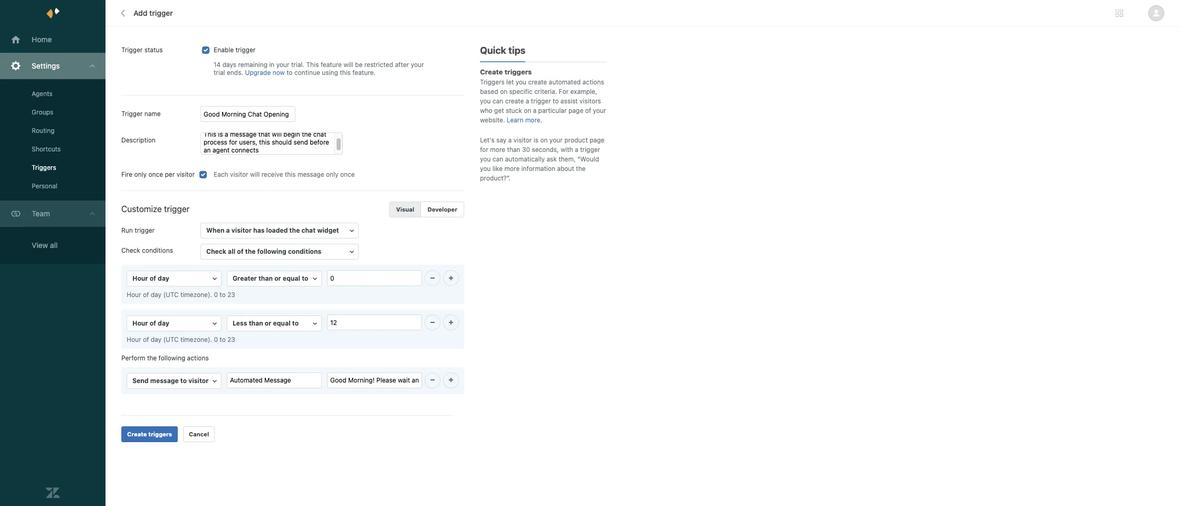 Task type: vqa. For each thing, say whether or not it's contained in the screenshot.
Messaging on the top
no



Task type: describe. For each thing, give the bounding box(es) containing it.
ask
[[547, 155, 557, 163]]

your right in
[[276, 61, 290, 69]]

trial
[[214, 69, 225, 77]]

1 vertical spatial more
[[490, 146, 505, 154]]

automated
[[549, 78, 581, 86]]

trigger for trigger status
[[121, 46, 143, 54]]

14 days remaining in your trial. this feature will be restricted after your trial ends.
[[214, 61, 424, 77]]

let
[[506, 78, 514, 86]]

view all
[[32, 241, 58, 250]]

30
[[522, 146, 530, 154]]

agents
[[32, 90, 52, 98]]

cancel
[[189, 431, 209, 437]]

add
[[134, 8, 147, 17]]

or for less
[[265, 319, 272, 327]]

.
[[541, 116, 542, 124]]

them,
[[559, 155, 576, 163]]

zendesk products image
[[1116, 9, 1123, 17]]

ends.
[[227, 69, 243, 77]]

0 for greater than or equal to
[[214, 291, 218, 299]]

1 horizontal spatial triggers
[[505, 68, 532, 76]]

trigger for trigger name
[[121, 110, 143, 118]]

check conditions
[[121, 246, 173, 254]]

hour of day for less than or equal to
[[132, 319, 169, 327]]

your inside triggers let you create automated actions based on specific criteria. for example, you can create a trigger to assist visitors who get stuck on a particular page of your website.
[[593, 107, 606, 115]]

status
[[144, 46, 163, 54]]

with
[[561, 146, 573, 154]]

1 vertical spatial will
[[250, 170, 260, 178]]

quick
[[480, 45, 506, 56]]

website.
[[480, 116, 505, 124]]

loaded
[[266, 226, 288, 234]]

when a visitor has loaded the chat widget
[[206, 226, 339, 234]]

upgrade now to continue using this feature.
[[245, 69, 376, 77]]

a right when
[[226, 226, 230, 234]]

of inside triggers let you create automated actions based on specific criteria. for example, you can create a trigger to assist visitors who get stuck on a particular page of your website.
[[585, 107, 591, 115]]

greater
[[233, 275, 257, 282]]

learn more link
[[507, 116, 541, 124]]

trigger for enable trigger
[[236, 46, 256, 54]]

specific
[[509, 88, 533, 96]]

team
[[32, 209, 50, 218]]

in
[[269, 61, 275, 69]]

0 vertical spatial following
[[257, 247, 286, 255]]

to inside triggers let you create automated actions based on specific criteria. for example, you can create a trigger to assist visitors who get stuck on a particular page of your website.
[[553, 97, 559, 105]]

tips
[[509, 45, 526, 56]]

let's say a visitor is on your product page for more than 30 seconds, with a trigger you can automatically ask them, "would you like more information about the product?".
[[480, 136, 605, 182]]

all for view
[[50, 241, 58, 250]]

home
[[32, 35, 52, 44]]

for
[[480, 146, 489, 154]]

1 only from the left
[[134, 170, 147, 178]]

about
[[557, 165, 574, 173]]

customize trigger
[[121, 204, 190, 214]]

the inside let's say a visitor is on your product page for more than 30 seconds, with a trigger you can automatically ask them, "would you like more information about the product?".
[[576, 165, 586, 173]]

visitor inside let's say a visitor is on your product page for more than 30 seconds, with a trigger you can automatically ask them, "would you like more information about the product?".
[[514, 136, 532, 144]]

0 horizontal spatial conditions
[[142, 246, 173, 254]]

say
[[497, 136, 507, 144]]

view
[[32, 241, 48, 250]]

than inside let's say a visitor is on your product page for more than 30 seconds, with a trigger you can automatically ask them, "would you like more information about the product?".
[[507, 146, 520, 154]]

upgrade now link
[[245, 69, 285, 77]]

trigger for add trigger
[[149, 8, 173, 17]]

perform the following actions
[[121, 354, 209, 362]]

1 vertical spatial this
[[285, 170, 296, 178]]

personal
[[32, 182, 57, 190]]

visitors
[[580, 97, 601, 105]]

timezone). for less than or equal to
[[180, 335, 212, 343]]

a up learn more .
[[533, 107, 537, 115]]

receive
[[262, 170, 283, 178]]

0 vertical spatial message
[[298, 170, 324, 178]]

page inside let's say a visitor is on your product page for more than 30 seconds, with a trigger you can automatically ask them, "would you like more information about the product?".
[[590, 136, 605, 144]]

groups
[[32, 108, 53, 116]]

Description text field
[[201, 132, 343, 155]]

1 vertical spatial on
[[524, 107, 531, 115]]

based
[[480, 88, 498, 96]]

triggers inside button
[[148, 431, 172, 437]]

can inside let's say a visitor is on your product page for more than 30 seconds, with a trigger you can automatically ask them, "would you like more information about the product?".
[[493, 155, 503, 163]]

visitor down perform the following actions
[[188, 377, 209, 385]]

0 horizontal spatial on
[[500, 88, 508, 96]]

triggers for triggers
[[32, 164, 56, 171]]

learn
[[507, 116, 524, 124]]

developer
[[428, 206, 458, 213]]

now
[[273, 69, 285, 77]]

has
[[253, 226, 265, 234]]

you down for
[[480, 155, 491, 163]]

description
[[121, 136, 156, 144]]

widget
[[317, 226, 339, 234]]

trigger status
[[121, 46, 163, 54]]

trigger inside triggers let you create automated actions based on specific criteria. for example, you can create a trigger to assist visitors who get stuck on a particular page of your website.
[[531, 97, 551, 105]]

like
[[493, 165, 503, 173]]

days
[[223, 61, 236, 69]]

1 vertical spatial actions
[[187, 354, 209, 362]]

send
[[132, 377, 149, 385]]

run trigger
[[121, 226, 155, 234]]

learn more .
[[507, 116, 542, 124]]

upgrade
[[245, 69, 271, 77]]

chat
[[302, 226, 316, 234]]

customize
[[121, 204, 162, 214]]

less than or equal to
[[233, 319, 299, 327]]

"would
[[578, 155, 599, 163]]

for
[[559, 88, 569, 96]]

hour of day (utc timezone). 0 to 23 for greater
[[127, 291, 235, 299]]

quick tips
[[480, 45, 526, 56]]

after
[[395, 61, 409, 69]]

less
[[233, 319, 247, 327]]

triggers for triggers let you create automated actions based on specific criteria. for example, you can create a trigger to assist visitors who get stuck on a particular page of your website.
[[480, 78, 505, 86]]

fire only once per visitor
[[121, 170, 195, 178]]

create triggers button
[[121, 426, 178, 442]]

the down has
[[245, 247, 256, 255]]

each
[[214, 170, 228, 178]]

equal for greater than or equal to
[[283, 275, 300, 282]]

product?".
[[480, 174, 510, 182]]

the right perform
[[147, 354, 157, 362]]

information
[[522, 165, 555, 173]]

using
[[322, 69, 338, 77]]

trigger for customize trigger
[[164, 204, 190, 214]]



Task type: locate. For each thing, give the bounding box(es) containing it.
0
[[214, 291, 218, 299], [214, 335, 218, 343]]

restricted
[[364, 61, 393, 69]]

0 vertical spatial 0
[[214, 291, 218, 299]]

or for greater
[[274, 275, 281, 282]]

feature
[[321, 61, 342, 69]]

is
[[534, 136, 539, 144]]

create
[[480, 68, 503, 76], [127, 431, 147, 437]]

1 vertical spatial or
[[265, 319, 272, 327]]

greater than or equal to
[[233, 275, 308, 282]]

0 horizontal spatial or
[[265, 319, 272, 327]]

the down "would on the top of the page
[[576, 165, 586, 173]]

a down specific
[[526, 97, 529, 105]]

seconds,
[[532, 146, 559, 154]]

who
[[480, 107, 493, 115]]

create up criteria.
[[528, 78, 547, 86]]

equal down "check all of the following conditions" in the left of the page
[[283, 275, 300, 282]]

following down when a visitor has loaded the chat widget
[[257, 247, 286, 255]]

enable
[[214, 46, 234, 54]]

will left receive
[[250, 170, 260, 178]]

check for check all of the following conditions
[[206, 247, 226, 255]]

only
[[134, 170, 147, 178], [326, 170, 339, 178]]

1 horizontal spatial actions
[[583, 78, 604, 86]]

1 timezone). from the top
[[180, 291, 212, 299]]

perform
[[121, 354, 145, 362]]

2 can from the top
[[493, 155, 503, 163]]

2 hour of day (utc timezone). 0 to 23 from the top
[[127, 335, 235, 343]]

equal for less than or equal to
[[273, 319, 291, 327]]

triggers up let
[[505, 68, 532, 76]]

0 horizontal spatial actions
[[187, 354, 209, 362]]

actions up send message to visitor
[[187, 354, 209, 362]]

this right receive
[[285, 170, 296, 178]]

trigger for run trigger
[[135, 226, 155, 234]]

0 vertical spatial create
[[528, 78, 547, 86]]

1 horizontal spatial all
[[228, 247, 235, 255]]

all up greater
[[228, 247, 235, 255]]

1 (utc from the top
[[163, 291, 179, 299]]

day
[[158, 275, 169, 282], [151, 291, 161, 299], [158, 319, 169, 327], [151, 335, 161, 343]]

create triggers up let
[[480, 68, 532, 76]]

shortcuts
[[32, 145, 61, 153]]

1 horizontal spatial only
[[326, 170, 339, 178]]

0 vertical spatial hour of day
[[132, 275, 169, 282]]

visitor right 'each' at left
[[230, 170, 248, 178]]

assist
[[561, 97, 578, 105]]

run
[[121, 226, 133, 234]]

2 vertical spatial than
[[249, 319, 263, 327]]

check down when
[[206, 247, 226, 255]]

1 vertical spatial triggers
[[32, 164, 56, 171]]

1 vertical spatial hour of day
[[132, 319, 169, 327]]

0 horizontal spatial only
[[134, 170, 147, 178]]

or down "check all of the following conditions" in the left of the page
[[274, 275, 281, 282]]

remaining
[[238, 61, 268, 69]]

you left "like"
[[480, 165, 491, 173]]

can up "like"
[[493, 155, 503, 163]]

trigger left 'status'
[[121, 46, 143, 54]]

2 hour of day from the top
[[132, 319, 169, 327]]

conditions down chat
[[288, 247, 322, 255]]

you up who
[[480, 97, 491, 105]]

None text field
[[327, 270, 422, 286]]

your down visitors
[[593, 107, 606, 115]]

conditions
[[142, 246, 173, 254], [288, 247, 322, 255]]

1 hour of day from the top
[[132, 275, 169, 282]]

0 vertical spatial timezone).
[[180, 291, 212, 299]]

your up seconds,
[[550, 136, 563, 144]]

1 horizontal spatial following
[[257, 247, 286, 255]]

2 once from the left
[[340, 170, 355, 178]]

page down assist in the left top of the page
[[569, 107, 583, 115]]

check
[[121, 246, 140, 254], [206, 247, 226, 255]]

get
[[494, 107, 504, 115]]

1 horizontal spatial check
[[206, 247, 226, 255]]

following
[[257, 247, 286, 255], [159, 354, 185, 362]]

0 horizontal spatial check
[[121, 246, 140, 254]]

1 horizontal spatial message
[[298, 170, 324, 178]]

1 once from the left
[[149, 170, 163, 178]]

create up the "stuck"
[[505, 97, 524, 105]]

equal right less
[[273, 319, 291, 327]]

a down product
[[575, 146, 579, 154]]

2 only from the left
[[326, 170, 339, 178]]

you
[[516, 78, 527, 86], [480, 97, 491, 105], [480, 155, 491, 163], [480, 165, 491, 173]]

send message to visitor
[[132, 377, 209, 385]]

0 horizontal spatial create triggers
[[127, 431, 172, 437]]

will left be
[[344, 61, 353, 69]]

visual
[[396, 206, 414, 213]]

triggers let you create automated actions based on specific criteria. for example, you can create a trigger to assist visitors who get stuck on a particular page of your website.
[[480, 78, 606, 124]]

1 vertical spatial create
[[127, 431, 147, 437]]

trigger up remaining
[[236, 46, 256, 54]]

on down let
[[500, 88, 508, 96]]

2 vertical spatial on
[[540, 136, 548, 144]]

(utc for less
[[163, 335, 179, 343]]

check down run
[[121, 246, 140, 254]]

(utc
[[163, 291, 179, 299], [163, 335, 179, 343]]

fire
[[121, 170, 132, 178]]

0 vertical spatial this
[[340, 69, 351, 77]]

0 horizontal spatial will
[[250, 170, 260, 178]]

2 0 from the top
[[214, 335, 218, 343]]

1 horizontal spatial create triggers
[[480, 68, 532, 76]]

2 horizontal spatial on
[[540, 136, 548, 144]]

example,
[[571, 88, 597, 96]]

2 trigger from the top
[[121, 110, 143, 118]]

0 horizontal spatial this
[[285, 170, 296, 178]]

can
[[493, 97, 503, 105], [493, 155, 503, 163]]

once
[[149, 170, 163, 178], [340, 170, 355, 178]]

hour of day down 'check conditions'
[[132, 275, 169, 282]]

2 23 from the top
[[227, 335, 235, 343]]

0 vertical spatial page
[[569, 107, 583, 115]]

visitor left has
[[231, 226, 252, 234]]

14
[[214, 61, 221, 69]]

0 vertical spatial hour of day (utc timezone). 0 to 23
[[127, 291, 235, 299]]

0 vertical spatial than
[[507, 146, 520, 154]]

your right after
[[411, 61, 424, 69]]

following up send message to visitor
[[159, 354, 185, 362]]

0 vertical spatial can
[[493, 97, 503, 105]]

page right product
[[590, 136, 605, 144]]

when
[[206, 226, 225, 234]]

triggers left cancel at the left bottom
[[148, 431, 172, 437]]

can inside triggers let you create automated actions based on specific criteria. for example, you can create a trigger to assist visitors who get stuck on a particular page of your website.
[[493, 97, 503, 105]]

0 vertical spatial equal
[[283, 275, 300, 282]]

routing
[[32, 127, 55, 135]]

1 vertical spatial create triggers
[[127, 431, 172, 437]]

trigger right run
[[135, 226, 155, 234]]

create inside create triggers button
[[127, 431, 147, 437]]

1 vertical spatial can
[[493, 155, 503, 163]]

0 horizontal spatial once
[[149, 170, 163, 178]]

0 for less than or equal to
[[214, 335, 218, 343]]

0 vertical spatial or
[[274, 275, 281, 282]]

product
[[565, 136, 588, 144]]

more
[[525, 116, 541, 124], [490, 146, 505, 154], [505, 165, 520, 173]]

triggers inside triggers let you create automated actions based on specific criteria. for example, you can create a trigger to assist visitors who get stuck on a particular page of your website.
[[480, 78, 505, 86]]

2 vertical spatial more
[[505, 165, 520, 173]]

trial.
[[291, 61, 305, 69]]

0 horizontal spatial page
[[569, 107, 583, 115]]

1 horizontal spatial page
[[590, 136, 605, 144]]

Message text field
[[327, 372, 422, 388]]

than
[[507, 146, 520, 154], [259, 275, 273, 282], [249, 319, 263, 327]]

0 vertical spatial actions
[[583, 78, 604, 86]]

page inside triggers let you create automated actions based on specific criteria. for example, you can create a trigger to assist visitors who get stuck on a particular page of your website.
[[569, 107, 583, 115]]

0 horizontal spatial all
[[50, 241, 58, 250]]

1 vertical spatial than
[[259, 275, 273, 282]]

1 horizontal spatial on
[[524, 107, 531, 115]]

conditions down run trigger
[[142, 246, 173, 254]]

23
[[227, 291, 235, 299], [227, 335, 235, 343]]

this
[[340, 69, 351, 77], [285, 170, 296, 178]]

Name of agent text field
[[227, 372, 322, 388]]

check for check conditions
[[121, 246, 140, 254]]

1 vertical spatial 23
[[227, 335, 235, 343]]

actions inside triggers let you create automated actions based on specific criteria. for example, you can create a trigger to assist visitors who get stuck on a particular page of your website.
[[583, 78, 604, 86]]

1 vertical spatial 0
[[214, 335, 218, 343]]

be
[[355, 61, 363, 69]]

1 horizontal spatial create
[[480, 68, 503, 76]]

message right receive
[[298, 170, 324, 178]]

timezone). for greater than or equal to
[[180, 291, 212, 299]]

1 vertical spatial triggers
[[148, 431, 172, 437]]

trigger
[[121, 46, 143, 54], [121, 110, 143, 118]]

stuck
[[506, 107, 522, 115]]

trigger down criteria.
[[531, 97, 551, 105]]

each visitor will receive this message only once
[[214, 170, 355, 178]]

1 horizontal spatial this
[[340, 69, 351, 77]]

on
[[500, 88, 508, 96], [524, 107, 531, 115], [540, 136, 548, 144]]

of
[[585, 107, 591, 115], [237, 247, 244, 255], [150, 275, 156, 282], [143, 291, 149, 299], [150, 319, 156, 327], [143, 335, 149, 343]]

1 horizontal spatial triggers
[[480, 78, 505, 86]]

actions up example, in the top of the page
[[583, 78, 604, 86]]

will inside 14 days remaining in your trial. this feature will be restricted after your trial ends.
[[344, 61, 353, 69]]

1 can from the top
[[493, 97, 503, 105]]

23 down greater
[[227, 291, 235, 299]]

(utc for greater
[[163, 291, 179, 299]]

on up learn more .
[[524, 107, 531, 115]]

continue
[[294, 69, 320, 77]]

all right view
[[50, 241, 58, 250]]

than for greater than or equal to
[[259, 275, 273, 282]]

1 horizontal spatial once
[[340, 170, 355, 178]]

than right less
[[249, 319, 263, 327]]

than left 30
[[507, 146, 520, 154]]

check all of the following conditions
[[206, 247, 322, 255]]

0 vertical spatial triggers
[[480, 78, 505, 86]]

hour of day up perform the following actions
[[132, 319, 169, 327]]

1 horizontal spatial will
[[344, 61, 353, 69]]

you up specific
[[516, 78, 527, 86]]

trigger left 'name'
[[121, 110, 143, 118]]

0 vertical spatial (utc
[[163, 291, 179, 299]]

this
[[306, 61, 319, 69]]

criteria.
[[534, 88, 557, 96]]

1 vertical spatial timezone).
[[180, 335, 212, 343]]

23 for greater than or equal to
[[227, 291, 235, 299]]

hour of day (utc timezone). 0 to 23
[[127, 291, 235, 299], [127, 335, 235, 343]]

1 horizontal spatial conditions
[[288, 247, 322, 255]]

1 vertical spatial equal
[[273, 319, 291, 327]]

triggers up personal
[[32, 164, 56, 171]]

(utc up perform the following actions
[[163, 335, 179, 343]]

0 vertical spatial triggers
[[505, 68, 532, 76]]

than for less than or equal to
[[249, 319, 263, 327]]

0 vertical spatial more
[[525, 116, 541, 124]]

enable trigger
[[214, 46, 256, 54]]

your inside let's say a visitor is on your product page for more than 30 seconds, with a trigger you can automatically ask them, "would you like more information about the product?".
[[550, 136, 563, 144]]

timezone).
[[180, 291, 212, 299], [180, 335, 212, 343]]

than right greater
[[259, 275, 273, 282]]

0 horizontal spatial triggers
[[32, 164, 56, 171]]

2 (utc from the top
[[163, 335, 179, 343]]

1 vertical spatial (utc
[[163, 335, 179, 343]]

hour of day (utc timezone). 0 to 23 for less
[[127, 335, 235, 343]]

1 23 from the top
[[227, 291, 235, 299]]

more right learn
[[525, 116, 541, 124]]

0 vertical spatial create triggers
[[480, 68, 532, 76]]

1 0 from the top
[[214, 291, 218, 299]]

1 vertical spatial create
[[505, 97, 524, 105]]

all
[[50, 241, 58, 250], [228, 247, 235, 255]]

can up the get
[[493, 97, 503, 105]]

0 vertical spatial 23
[[227, 291, 235, 299]]

hour of day for greater than or equal to
[[132, 275, 169, 282]]

23 down less
[[227, 335, 235, 343]]

triggers up based
[[480, 78, 505, 86]]

trigger right the add
[[149, 8, 173, 17]]

0 vertical spatial will
[[344, 61, 353, 69]]

visual button
[[389, 202, 421, 217]]

or right less
[[265, 319, 272, 327]]

create triggers left cancel at the left bottom
[[127, 431, 172, 437]]

automatically
[[505, 155, 545, 163]]

on inside let's say a visitor is on your product page for more than 30 seconds, with a trigger you can automatically ask them, "would you like more information about the product?".
[[540, 136, 548, 144]]

this right using
[[340, 69, 351, 77]]

a
[[526, 97, 529, 105], [533, 107, 537, 115], [508, 136, 512, 144], [575, 146, 579, 154], [226, 226, 230, 234]]

visitor up 30
[[514, 136, 532, 144]]

hour
[[132, 275, 148, 282], [127, 291, 141, 299], [132, 319, 148, 327], [127, 335, 141, 343]]

1 trigger from the top
[[121, 46, 143, 54]]

1 horizontal spatial create
[[528, 78, 547, 86]]

1 vertical spatial following
[[159, 354, 185, 362]]

your
[[276, 61, 290, 69], [411, 61, 424, 69], [593, 107, 606, 115], [550, 136, 563, 144]]

0 horizontal spatial triggers
[[148, 431, 172, 437]]

2 timezone). from the top
[[180, 335, 212, 343]]

add trigger
[[134, 8, 173, 17]]

feature.
[[353, 69, 376, 77]]

1 hour of day (utc timezone). 0 to 23 from the top
[[127, 291, 235, 299]]

more down say
[[490, 146, 505, 154]]

visitor
[[514, 136, 532, 144], [177, 170, 195, 178], [230, 170, 248, 178], [231, 226, 252, 234], [188, 377, 209, 385]]

the left chat
[[289, 226, 300, 234]]

all for check
[[228, 247, 235, 255]]

create triggers inside create triggers button
[[127, 431, 172, 437]]

trigger up "would on the top of the page
[[580, 146, 600, 154]]

let's
[[480, 136, 495, 144]]

actions
[[583, 78, 604, 86], [187, 354, 209, 362]]

1 vertical spatial message
[[150, 377, 179, 385]]

create
[[528, 78, 547, 86], [505, 97, 524, 105]]

trigger
[[149, 8, 173, 17], [236, 46, 256, 54], [531, 97, 551, 105], [580, 146, 600, 154], [164, 204, 190, 214], [135, 226, 155, 234]]

0 horizontal spatial create
[[505, 97, 524, 105]]

or
[[274, 275, 281, 282], [265, 319, 272, 327]]

1 vertical spatial trigger
[[121, 110, 143, 118]]

more right "like"
[[505, 165, 520, 173]]

1 vertical spatial hour of day (utc timezone). 0 to 23
[[127, 335, 235, 343]]

0 vertical spatial on
[[500, 88, 508, 96]]

23 for less than or equal to
[[227, 335, 235, 343]]

(utc down 'check conditions'
[[163, 291, 179, 299]]

None text field
[[327, 315, 422, 331]]

0 vertical spatial trigger
[[121, 46, 143, 54]]

trigger inside let's say a visitor is on your product page for more than 30 seconds, with a trigger you can automatically ask them, "would you like more information about the product?".
[[580, 146, 600, 154]]

visitor right "per"
[[177, 170, 195, 178]]

0 horizontal spatial message
[[150, 377, 179, 385]]

trigger right customize
[[164, 204, 190, 214]]

hour of day
[[132, 275, 169, 282], [132, 319, 169, 327]]

name
[[144, 110, 161, 118]]

particular
[[538, 107, 567, 115]]

a right say
[[508, 136, 512, 144]]

Trigger name text field
[[201, 106, 296, 122]]

1 horizontal spatial or
[[274, 275, 281, 282]]

message down perform the following actions
[[150, 377, 179, 385]]

0 horizontal spatial following
[[159, 354, 185, 362]]

0 vertical spatial create
[[480, 68, 503, 76]]

trigger name
[[121, 110, 161, 118]]

0 horizontal spatial create
[[127, 431, 147, 437]]

1 vertical spatial page
[[590, 136, 605, 144]]

on right is
[[540, 136, 548, 144]]



